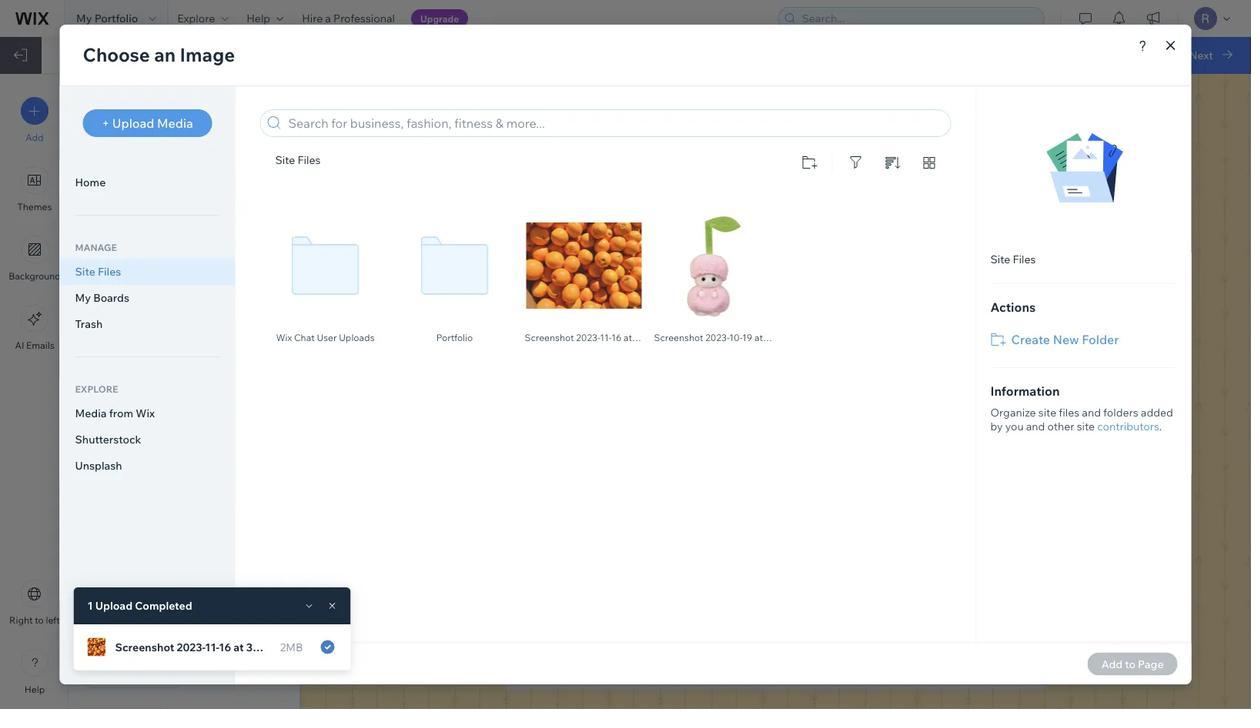 Task type: locate. For each thing, give the bounding box(es) containing it.
emails
[[26, 340, 54, 351]]

0 vertical spatial a
[[325, 12, 331, 25]]

2 horizontal spatial add
[[159, 48, 180, 62]]

help button
[[238, 0, 293, 37], [21, 649, 49, 696]]

of right position
[[1009, 109, 1020, 123]]

elements down colors,
[[687, 109, 736, 123]]

in right get
[[748, 288, 772, 314]]

to up colors,
[[719, 75, 730, 89]]

this
[[799, 351, 819, 363]]

video
[[222, 474, 248, 485]]

in left the touch.
[[928, 367, 937, 379]]

a inside this is a great place to tell your audience how they can reach out and get in touch. use eye- catching images and lively text to encourage people to get clicking.
[[832, 351, 838, 363]]

Search... field
[[798, 8, 1040, 29]]

1 vertical spatial use
[[972, 367, 990, 379]]

colors,
[[711, 92, 747, 106]]

brand.
[[532, 109, 568, 123]]

a
[[325, 12, 331, 25], [832, 351, 838, 363]]

1 horizontal spatial lively
[[901, 383, 927, 396]]

add inside 2. add recipients link
[[159, 48, 180, 62]]

encourage
[[962, 383, 1011, 396]]

1 horizontal spatial use
[[972, 367, 990, 379]]

0 vertical spatial change
[[649, 92, 688, 106]]

use inside this is a great place to tell your audience how they can reach out and get in touch. use eye- catching images and lively text to encourage people to get clicking.
[[972, 367, 990, 379]]

add right 2.
[[159, 48, 180, 62]]

0 horizontal spatial a
[[325, 12, 331, 25]]

hire
[[302, 12, 323, 25]]

add inside 'add' button
[[26, 132, 44, 143]]

1 horizontal spatial help button
[[238, 0, 293, 37]]

1 vertical spatial add
[[87, 94, 112, 109]]

get left clicking.
[[901, 399, 916, 412]]

help button left hire
[[238, 0, 293, 37]]

use
[[537, 75, 558, 89], [972, 367, 990, 379]]

0 horizontal spatial tell
[[732, 75, 750, 89]]

look
[[893, 92, 917, 106]]

a right is
[[832, 351, 838, 363]]

1 horizontal spatial elements
[[687, 109, 736, 123]]

0 vertical spatial add
[[159, 48, 180, 62]]

tell inside this is a great place to tell your audience how they can reach out and get in touch. use eye- catching images and lively text to encourage people to get clicking.
[[907, 351, 922, 363]]

image
[[221, 190, 249, 201]]

link
[[226, 569, 244, 580]]

0 vertical spatial get
[[911, 367, 925, 379]]

1 vertical spatial in
[[928, 367, 937, 379]]

tell up colors,
[[732, 75, 750, 89]]

more.
[[806, 126, 838, 140]]

1 horizontal spatial tell
[[907, 351, 922, 363]]

0 horizontal spatial in
[[748, 288, 772, 314]]

clicking.
[[918, 399, 958, 412]]

drop
[[658, 109, 684, 123]]

add
[[159, 48, 180, 62], [87, 94, 112, 109], [26, 132, 44, 143]]

get left the touch.
[[911, 367, 925, 379]]

of right feel
[[966, 92, 976, 106]]

1. create link
[[63, 48, 107, 62]]

use inside "use lively images and catchy text to tell your story. double click any text box to add your own content, then change the colors, fonts and more to suit the look and feel of your brand. easily drag and drop elements anywhere on this template to change the position of images, text and more."
[[537, 75, 558, 89]]

images inside "use lively images and catchy text to tell your story. double click any text box to add your own content, then change the colors, fonts and more to suit the look and feel of your brand. easily drag and drop elements anywhere on this template to change the position of images, text and more."
[[592, 75, 631, 89]]

add down create at left
[[87, 94, 112, 109]]

0 horizontal spatial the
[[691, 92, 708, 106]]

1 horizontal spatial change
[[900, 109, 939, 123]]

the left colors,
[[691, 92, 708, 106]]

get
[[701, 288, 742, 314]]

lively
[[561, 75, 589, 89], [901, 383, 927, 396]]

0 horizontal spatial change
[[649, 92, 688, 106]]

to left left
[[35, 615, 44, 626]]

‌
[[818, 637, 818, 649]]

images up the content,
[[592, 75, 631, 89]]

click
[[857, 75, 881, 89]]

0 horizontal spatial lively
[[561, 75, 589, 89]]

preview
[[1068, 48, 1108, 62]]

1 horizontal spatial add
[[87, 94, 112, 109]]

this email was created with wix. ‌ discover more
[[662, 637, 891, 649]]

elements
[[114, 94, 169, 109], [687, 109, 736, 123]]

0 horizontal spatial of
[[966, 92, 976, 106]]

audience
[[949, 351, 992, 363]]

1 horizontal spatial images
[[845, 383, 878, 396]]

1 vertical spatial images
[[845, 383, 878, 396]]

and left test
[[1111, 48, 1130, 62]]

1 horizontal spatial of
[[1009, 109, 1020, 123]]

this email was created with wix.
[[662, 637, 818, 649]]

tell right place
[[907, 351, 922, 363]]

of
[[966, 92, 976, 106], [1009, 109, 1020, 123]]

your inside this is a great place to tell your audience how they can reach out and get in touch. use eye- catching images and lively text to encourage people to get clicking.
[[925, 351, 946, 363]]

get
[[911, 367, 925, 379], [901, 399, 916, 412]]

add for add elements
[[87, 94, 112, 109]]

1 vertical spatial help button
[[21, 649, 49, 696]]

images
[[592, 75, 631, 89], [845, 383, 878, 396]]

elements down 2.
[[114, 94, 169, 109]]

1 vertical spatial lively
[[901, 383, 927, 396]]

subscribe
[[111, 569, 155, 580]]

images down reach
[[845, 383, 878, 396]]

0 horizontal spatial use
[[537, 75, 558, 89]]

and up "then"
[[634, 75, 654, 89]]

0 vertical spatial help
[[247, 12, 271, 25]]

my portfolio
[[76, 12, 138, 25]]

1 vertical spatial change
[[900, 109, 939, 123]]

text up clicking.
[[929, 383, 947, 396]]

2 vertical spatial add
[[26, 132, 44, 143]]

1 vertical spatial get
[[901, 399, 916, 412]]

your up the touch.
[[925, 351, 946, 363]]

this is a great place to tell your audience how they can reach out and get in touch. use eye- catching images and lively text to encourage people to get clicking.
[[799, 351, 1014, 412]]

and right out
[[890, 367, 908, 379]]

add button
[[21, 97, 49, 143]]

themes
[[17, 201, 52, 213]]

1 horizontal spatial a
[[832, 351, 838, 363]]

your up fonts
[[753, 75, 778, 89]]

0 horizontal spatial images
[[592, 75, 631, 89]]

your
[[753, 75, 778, 89], [991, 75, 1015, 89], [979, 92, 1004, 106], [925, 351, 946, 363]]

add
[[967, 75, 988, 89]]

help down right to left
[[24, 684, 45, 696]]

0 vertical spatial use
[[537, 75, 558, 89]]

0 vertical spatial tell
[[732, 75, 750, 89]]

to down double
[[836, 92, 847, 106]]

images,
[[714, 126, 756, 140]]

add up themes button
[[26, 132, 44, 143]]

my
[[76, 12, 92, 25]]

right to left
[[9, 615, 60, 626]]

0 vertical spatial lively
[[561, 75, 589, 89]]

lively up own
[[561, 75, 589, 89]]

lively up clicking.
[[901, 383, 927, 396]]

tell inside "use lively images and catchy text to tell your story. double click any text box to add your own content, then change the colors, fonts and more to suit the look and feel of your brand. easily drag and drop elements anywhere on this template to change the position of images, text and more."
[[732, 75, 750, 89]]

and down out
[[881, 383, 899, 396]]

and down "box"
[[920, 92, 940, 106]]

0 vertical spatial of
[[966, 92, 976, 106]]

to right people
[[889, 399, 899, 412]]

drag
[[607, 109, 632, 123]]

1 vertical spatial a
[[832, 351, 838, 363]]

logo
[[122, 474, 144, 485]]

position
[[962, 109, 1006, 123]]

0 horizontal spatial help button
[[21, 649, 49, 696]]

a right hire
[[325, 12, 331, 25]]

help button down right to left
[[21, 649, 49, 696]]

1 vertical spatial help
[[24, 684, 45, 696]]

divider
[[219, 284, 251, 296]]

get in touch
[[701, 288, 852, 314]]

own
[[548, 92, 571, 106]]

use up encourage on the right bottom of page
[[972, 367, 990, 379]]

0 vertical spatial help button
[[238, 0, 293, 37]]

change
[[649, 92, 688, 106], [900, 109, 939, 123]]

1 vertical spatial tell
[[907, 351, 922, 363]]

change up drop
[[649, 92, 688, 106]]

background button
[[9, 236, 61, 282]]

1.
[[63, 48, 71, 62]]

change down the look at right top
[[900, 109, 939, 123]]

1 horizontal spatial in
[[928, 367, 937, 379]]

ai emails button
[[15, 305, 54, 351]]

catching
[[802, 383, 842, 396]]

0 vertical spatial images
[[592, 75, 631, 89]]

in inside this is a great place to tell your audience how they can reach out and get in touch. use eye- catching images and lively text to encourage people to get clicking.
[[928, 367, 937, 379]]

tell
[[732, 75, 750, 89], [907, 351, 922, 363]]

the down feel
[[942, 109, 959, 123]]

use up own
[[537, 75, 558, 89]]

help left hire
[[247, 12, 271, 25]]

1. create
[[63, 48, 107, 62]]

discover more link
[[821, 636, 891, 650]]

easily
[[571, 109, 604, 123]]

html
[[120, 379, 146, 391]]

and
[[1111, 48, 1130, 62], [634, 75, 654, 89], [781, 92, 801, 106], [920, 92, 940, 106], [635, 109, 655, 123], [783, 126, 803, 140], [890, 367, 908, 379], [881, 383, 899, 396]]

the down any
[[873, 92, 890, 106]]

reach
[[843, 367, 869, 379]]

0 horizontal spatial add
[[26, 132, 44, 143]]



Task type: describe. For each thing, give the bounding box(es) containing it.
next button
[[1171, 37, 1252, 74]]

is
[[822, 351, 830, 363]]

to right place
[[895, 351, 904, 363]]

explore
[[177, 12, 215, 25]]

double
[[814, 75, 854, 89]]

portfolio
[[94, 12, 138, 25]]

button
[[118, 284, 148, 296]]

then
[[622, 92, 646, 106]]

add for add
[[26, 132, 44, 143]]

content,
[[574, 92, 619, 106]]

social
[[120, 663, 147, 675]]

2. add recipients link
[[147, 48, 236, 62]]

any
[[884, 75, 904, 89]]

elements inside "use lively images and catchy text to tell your story. double click any text box to add your own content, then change the colors, fonts and more to suit the look and feel of your brand. easily drag and drop elements anywhere on this template to change the position of images, text and more."
[[687, 109, 736, 123]]

upgrade
[[421, 13, 459, 24]]

text up colors,
[[695, 75, 716, 89]]

1 vertical spatial of
[[1009, 109, 1020, 123]]

your up position
[[979, 92, 1004, 106]]

themes button
[[17, 166, 52, 213]]

can
[[823, 367, 840, 379]]

touch.
[[940, 367, 970, 379]]

eye-
[[993, 367, 1013, 379]]

touch
[[778, 288, 852, 314]]

test
[[1133, 48, 1154, 62]]

hire a professional link
[[293, 0, 404, 37]]

0 vertical spatial in
[[748, 288, 772, 314]]

preview and test
[[1068, 48, 1154, 62]]

hire a professional
[[302, 12, 395, 25]]

recipients
[[182, 48, 236, 62]]

more
[[804, 92, 833, 106]]

use lively images and catchy text to tell your story. double click any text box to add your own content, then change the colors, fonts and more to suit the look and feel of your brand. easily drag and drop elements anywhere on this template to change the position of images, text and more.
[[532, 75, 1023, 140]]

discover more
[[821, 637, 891, 649]]

suit
[[850, 92, 870, 106]]

next
[[1190, 48, 1214, 62]]

catchy
[[657, 75, 692, 89]]

out
[[872, 367, 887, 379]]

to down the touch.
[[950, 383, 959, 396]]

feel
[[943, 92, 963, 106]]

place
[[867, 351, 892, 363]]

left
[[46, 615, 60, 626]]

text up the look at right top
[[907, 75, 928, 89]]

lively inside this is a great place to tell your audience how they can reach out and get in touch. use eye- catching images and lively text to encourage people to get clicking.
[[901, 383, 927, 396]]

1 horizontal spatial the
[[873, 92, 890, 106]]

your right add
[[991, 75, 1015, 89]]

add elements
[[87, 94, 169, 109]]

lively inside "use lively images and catchy text to tell your story. double click any text box to add your own content, then change the colors, fonts and more to suit the look and feel of your brand. easily drag and drop elements anywhere on this template to change the position of images, text and more."
[[561, 75, 589, 89]]

text down anywhere
[[759, 126, 780, 140]]

images inside this is a great place to tell your audience how they can reach out and get in touch. use eye- catching images and lively text to encourage people to get clicking.
[[845, 383, 878, 396]]

to down the look at right top
[[886, 109, 897, 123]]

0 horizontal spatial elements
[[114, 94, 169, 109]]

0 horizontal spatial help
[[24, 684, 45, 696]]

on
[[795, 109, 809, 123]]

right
[[9, 615, 33, 626]]

to inside right to left button
[[35, 615, 44, 626]]

anywhere
[[739, 109, 792, 123]]

great
[[840, 351, 865, 363]]

they
[[800, 367, 821, 379]]

ai
[[15, 340, 24, 351]]

2. add recipients
[[147, 48, 236, 62]]

2.
[[147, 48, 156, 62]]

story.
[[781, 75, 811, 89]]

professional
[[334, 12, 395, 25]]

and down "then"
[[635, 109, 655, 123]]

fonts
[[750, 92, 778, 106]]

to up feel
[[953, 75, 964, 89]]

right to left button
[[9, 580, 60, 626]]

and down on
[[783, 126, 803, 140]]

and down 'story.' on the right
[[781, 92, 801, 106]]

text inside this is a great place to tell your audience how they can reach out and get in touch. use eye- catching images and lively text to encourage people to get clicking.
[[929, 383, 947, 396]]

upgrade button
[[411, 9, 469, 28]]

2 horizontal spatial the
[[942, 109, 959, 123]]

1 horizontal spatial help
[[247, 12, 271, 25]]

create
[[73, 48, 107, 62]]

people
[[855, 399, 886, 412]]

box
[[931, 75, 950, 89]]

this
[[812, 109, 832, 123]]

how
[[994, 351, 1014, 363]]

columns
[[216, 379, 254, 391]]

ai emails
[[15, 340, 54, 351]]

background
[[9, 270, 61, 282]]

template
[[835, 109, 883, 123]]



Task type: vqa. For each thing, say whether or not it's contained in the screenshot.
top segment
no



